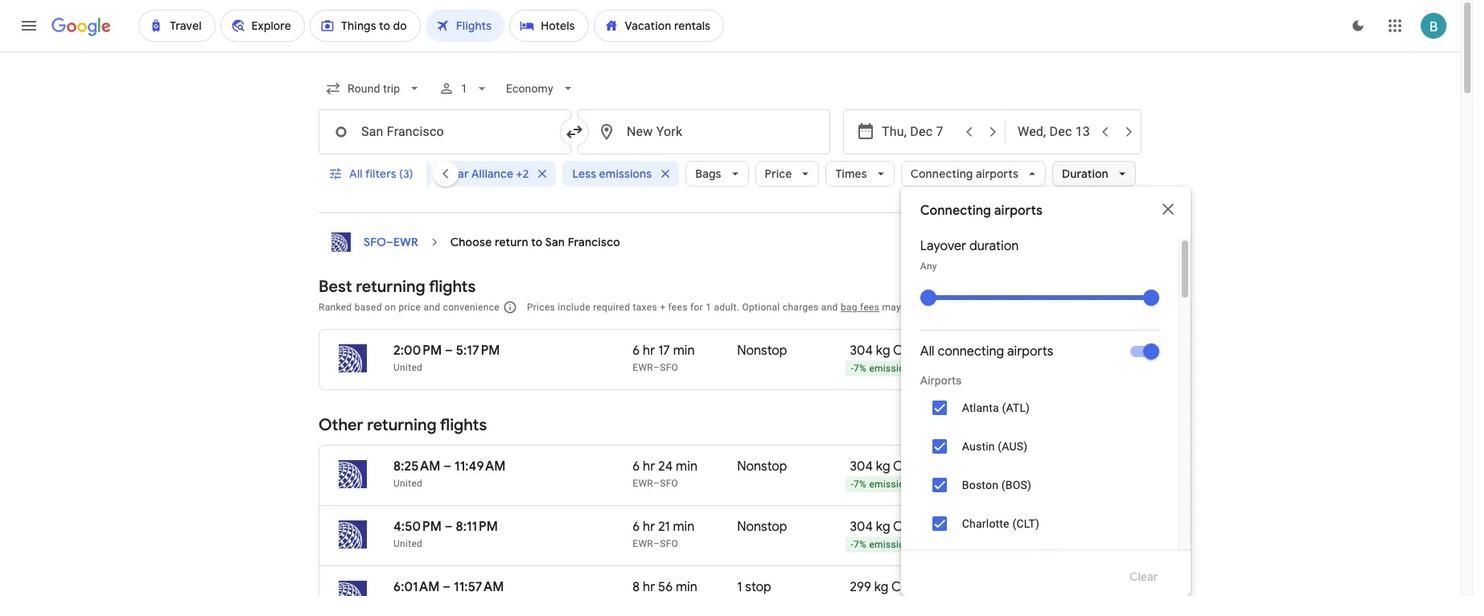 Task type: vqa. For each thing, say whether or not it's contained in the screenshot.
times popup button
yes



Task type: describe. For each thing, give the bounding box(es) containing it.
connecting
[[938, 344, 1004, 360]]

Return text field
[[1018, 110, 1092, 154]]

– inside 6 hr 17 min ewr – sfo
[[653, 362, 660, 373]]

Departure text field
[[882, 110, 956, 154]]

swap origin and destination. image
[[565, 122, 584, 142]]

none search field containing connecting airports
[[308, 69, 1191, 596]]

other
[[319, 415, 363, 435]]

passenger assistance button
[[933, 302, 1032, 313]]

include
[[558, 302, 591, 313]]

1 and from the left
[[424, 302, 440, 313]]

ranked based on price and convenience
[[319, 302, 500, 313]]

6 hr 21 min ewr – sfo
[[633, 519, 695, 550]]

sort by:
[[1075, 299, 1117, 314]]

2 vertical spatial airports
[[1007, 344, 1054, 360]]

all filters (3) button
[[319, 155, 426, 193]]

this price for this flight doesn't include overhead bin access. if you need a carry-on bag, use the bags filter to update prices. image
[[1029, 341, 1049, 360]]

bags
[[695, 167, 721, 181]]

less emissions button
[[563, 155, 679, 193]]

– up best returning flights
[[386, 235, 393, 249]]

1 round trip from the top
[[1034, 479, 1077, 490]]

by:
[[1101, 299, 1117, 314]]

total duration 6 hr 17 min. element
[[633, 343, 737, 361]]

8:25 am – 11:49 am united
[[393, 459, 506, 489]]

1 stop
[[737, 579, 772, 595]]

apply.
[[904, 302, 930, 313]]

united for 8:25 am
[[393, 478, 423, 489]]

1 for 1 stop
[[737, 579, 742, 595]]

flights for other returning flights
[[440, 415, 487, 435]]

layover
[[920, 238, 967, 254]]

atlanta
[[962, 402, 999, 414]]

charlotte
[[962, 517, 1010, 530]]

filters
[[365, 167, 396, 181]]

total duration 6 hr 24 min. element
[[633, 459, 737, 477]]

nonstop flight. element for 6 hr 24 min
[[737, 459, 787, 477]]

total duration 8 hr 56 min. element
[[633, 579, 737, 596]]

based
[[355, 302, 382, 313]]

less emissions
[[573, 167, 652, 181]]

charlotte (clt)
[[962, 517, 1040, 530]]

learn more about ranking image
[[503, 300, 517, 315]]

5:17 pm
[[456, 343, 500, 359]]

to
[[531, 235, 543, 249]]

airports inside popup button
[[976, 167, 1019, 181]]

on
[[385, 302, 396, 313]]

+2
[[516, 167, 529, 181]]

times button
[[826, 155, 895, 193]]

- for 6 hr 21 min
[[851, 539, 854, 551]]

austin (aus)
[[962, 440, 1028, 453]]

2 trip from the top
[[1062, 539, 1077, 550]]

assistance
[[983, 302, 1032, 313]]

austin
[[962, 440, 995, 453]]

prices
[[527, 302, 555, 313]]

11:49 am
[[455, 459, 506, 475]]

8:25 am
[[393, 459, 441, 475]]

Departure time: 2:00 PM. text field
[[393, 343, 442, 359]]

sfo for 11:49 am
[[660, 478, 678, 489]]

price
[[765, 167, 792, 181]]

Departure time: 8:25 AM. text field
[[393, 459, 441, 475]]

6 for 6 hr 21 min
[[633, 519, 640, 535]]

adult.
[[714, 302, 740, 313]]

price button
[[755, 155, 820, 193]]

star alliance +2 button
[[438, 155, 556, 193]]

convenience
[[443, 302, 500, 313]]

boston (bos)
[[962, 479, 1032, 492]]

united for 2:00 pm
[[393, 362, 423, 373]]

boston
[[962, 479, 999, 492]]

may
[[882, 302, 901, 313]]

hr for 21
[[643, 519, 655, 535]]

duration
[[1062, 167, 1109, 181]]

less
[[573, 167, 596, 181]]

airports
[[920, 374, 962, 387]]

(atl)
[[1002, 402, 1030, 414]]

6 hr 24 min ewr – sfo
[[633, 459, 698, 489]]

1 stop flight. element
[[737, 579, 772, 596]]

1 vertical spatial airports
[[994, 203, 1043, 219]]

required
[[593, 302, 630, 313]]

8:11 pm
[[456, 519, 498, 535]]

close dialog image
[[1159, 200, 1178, 219]]

$253
[[1049, 343, 1077, 359]]

kg for nonstop flight. element for 6 hr 24 min
[[876, 459, 890, 475]]

- inside 304 kg co -7% emissions
[[851, 363, 854, 374]]

all for all filters (3)
[[349, 167, 363, 181]]

main content containing best returning flights
[[319, 226, 1143, 596]]

1 button
[[432, 69, 497, 108]]

charges
[[783, 302, 819, 313]]

Arrival time: 5:17 PM. text field
[[456, 343, 500, 359]]

2:00 pm – 5:17 pm united
[[393, 343, 500, 373]]

1 for 1
[[461, 82, 468, 95]]

all filters (3)
[[349, 167, 413, 181]]

choose return to san francisco
[[450, 235, 620, 249]]

price
[[399, 302, 421, 313]]

min for 6 hr 24 min
[[676, 459, 698, 475]]

nonstop for 6 hr 17 min
[[737, 343, 787, 359]]

– inside '6 hr 21 min ewr – sfo'
[[653, 538, 660, 550]]

leaves newark liberty international airport at 2:00 pm on wednesday, december 13 and arrives at san francisco international airport at 5:17 pm on wednesday, december 13. element
[[393, 343, 500, 359]]

all connecting airports
[[920, 344, 1054, 360]]

other returning flights
[[319, 415, 487, 435]]

(clt)
[[1013, 517, 1040, 530]]

ranked
[[319, 302, 352, 313]]

hr for 17
[[643, 343, 655, 359]]

304 for 6 hr 24 min
[[850, 459, 873, 475]]

24
[[658, 459, 673, 475]]

1 vertical spatial connecting airports
[[920, 203, 1043, 219]]

304 kg co for 6 hr 21 min
[[850, 519, 913, 535]]

co for 1 stop flight. element
[[892, 579, 912, 595]]

2 fees from the left
[[860, 302, 880, 313]]

returning for best
[[356, 277, 425, 297]]

– inside 2:00 pm – 5:17 pm united
[[445, 343, 453, 359]]

nonstop flight. element for 6 hr 17 min
[[737, 343, 787, 361]]

taxes
[[633, 302, 657, 313]]

56
[[658, 579, 673, 595]]

– inside 8:25 am – 11:49 am united
[[444, 459, 452, 475]]

passenger
[[933, 302, 981, 313]]

francisco
[[568, 235, 620, 249]]

choose
[[450, 235, 492, 249]]

2 round trip from the top
[[1034, 539, 1077, 550]]

- for 6 hr 24 min
[[851, 479, 854, 490]]

best
[[319, 277, 352, 297]]

bag fees button
[[841, 302, 880, 313]]

ewr for 5:17 pm
[[633, 362, 653, 373]]

previous image
[[426, 155, 465, 193]]

17
[[658, 343, 670, 359]]

304 kg co -7% emissions
[[850, 343, 916, 374]]

+
[[660, 302, 666, 313]]

4:50 pm – 8:11 pm united
[[393, 519, 498, 550]]

connecting airports inside popup button
[[911, 167, 1019, 181]]



Task type: locate. For each thing, give the bounding box(es) containing it.
best returning flights
[[319, 277, 476, 297]]

kg for 6 hr 21 min nonstop flight. element
[[876, 519, 890, 535]]

304 inside 304 kg co -7% emissions
[[850, 343, 873, 359]]

304 for 6 hr 21 min
[[850, 519, 873, 535]]

round trip right '(bos)'
[[1034, 479, 1077, 490]]

0 horizontal spatial fees
[[668, 302, 688, 313]]

connecting down departure "text field"
[[911, 167, 973, 181]]

returning
[[356, 277, 425, 297], [367, 415, 437, 435]]

airports up duration
[[994, 203, 1043, 219]]

0 vertical spatial connecting airports
[[911, 167, 1019, 181]]

sfo for 8:11 pm
[[660, 538, 678, 550]]

None text field
[[319, 109, 571, 155], [578, 109, 830, 155], [319, 109, 571, 155], [578, 109, 830, 155]]

sfo
[[364, 235, 386, 249], [660, 362, 678, 373], [660, 478, 678, 489], [660, 538, 678, 550]]

sfo – ewr
[[364, 235, 418, 249]]

1 round from the top
[[1034, 479, 1060, 490]]

airports down assistance at right
[[1007, 344, 1054, 360]]

7%
[[854, 363, 867, 374], [854, 479, 867, 490], [854, 539, 867, 551]]

min inside 6 hr 24 min ewr – sfo
[[676, 459, 698, 475]]

7% inside 304 kg co -7% emissions
[[854, 363, 867, 374]]

1 vertical spatial round trip
[[1034, 539, 1077, 550]]

– down 17
[[653, 362, 660, 373]]

– inside 6 hr 24 min ewr – sfo
[[653, 478, 660, 489]]

connecting inside popup button
[[911, 167, 973, 181]]

1 fees from the left
[[668, 302, 688, 313]]

ewr down total duration 6 hr 17 min. element
[[633, 362, 653, 373]]

nonstop for 6 hr 24 min
[[737, 459, 787, 475]]

kg inside 304 kg co -7% emissions
[[876, 343, 890, 359]]

flights up convenience on the bottom of the page
[[429, 277, 476, 297]]

6 for 6 hr 17 min
[[633, 343, 640, 359]]

co inside 304 kg co -7% emissions
[[893, 343, 913, 359]]

–
[[386, 235, 393, 249], [445, 343, 453, 359], [653, 362, 660, 373], [444, 459, 452, 475], [653, 478, 660, 489], [445, 519, 453, 535], [653, 538, 660, 550], [443, 579, 451, 595]]

flights up the leaves newark liberty international airport at 8:25 am on wednesday, december 13 and arrives at san francisco international airport at 11:49 am on wednesday, december 13. element
[[440, 415, 487, 435]]

3 hr from the top
[[643, 519, 655, 535]]

1 vertical spatial 6
[[633, 459, 640, 475]]

times
[[836, 167, 867, 181]]

– left 8:11 pm
[[445, 519, 453, 535]]

1 horizontal spatial fees
[[860, 302, 880, 313]]

6 for 6 hr 24 min
[[633, 459, 640, 475]]

ewr
[[393, 235, 418, 249], [633, 362, 653, 373], [633, 478, 653, 489], [633, 538, 653, 550]]

1 vertical spatial round
[[1034, 539, 1060, 550]]

0 vertical spatial trip
[[1062, 479, 1077, 490]]

299
[[850, 579, 871, 595]]

hr left 21
[[643, 519, 655, 535]]

hr left 17
[[643, 343, 655, 359]]

– down 24
[[653, 478, 660, 489]]

sfo inside 6 hr 24 min ewr – sfo
[[660, 478, 678, 489]]

(3)
[[399, 167, 413, 181]]

main menu image
[[19, 16, 39, 35]]

1 trip from the top
[[1062, 479, 1077, 490]]

1 -7% emissions from the top
[[851, 479, 916, 490]]

leaves newark liberty international airport at 6:01 am on wednesday, december 13 and arrives at san francisco international airport at 11:57 am on wednesday, december 13. element
[[393, 579, 504, 595]]

2 vertical spatial united
[[393, 538, 423, 550]]

1 vertical spatial trip
[[1062, 539, 1077, 550]]

1 vertical spatial united
[[393, 478, 423, 489]]

1 vertical spatial 1
[[706, 302, 712, 313]]

– right 6:01 am text box
[[443, 579, 451, 595]]

united for 4:50 pm
[[393, 538, 423, 550]]

sfo down 21
[[660, 538, 678, 550]]

1 vertical spatial connecting
[[920, 203, 991, 219]]

sort by: button
[[1069, 292, 1143, 321]]

6 left 24
[[633, 459, 640, 475]]

all for all connecting airports
[[920, 344, 935, 360]]

0 horizontal spatial 1
[[461, 82, 468, 95]]

1 nonstop flight. element from the top
[[737, 343, 787, 361]]

all inside button
[[349, 167, 363, 181]]

0 vertical spatial flights
[[429, 277, 476, 297]]

None search field
[[308, 69, 1191, 596]]

0 vertical spatial round
[[1034, 479, 1060, 490]]

3 nonstop from the top
[[737, 519, 787, 535]]

2 304 from the top
[[850, 459, 873, 475]]

sfo down 17
[[660, 362, 678, 373]]

united down 4:50 pm text box
[[393, 538, 423, 550]]

0 vertical spatial nonstop
[[737, 343, 787, 359]]

return
[[495, 235, 529, 249]]

and right 'price'
[[424, 302, 440, 313]]

3 304 from the top
[[850, 519, 873, 535]]

main content
[[319, 226, 1143, 596]]

– right 8:25 am
[[444, 459, 452, 475]]

hr inside '6 hr 21 min ewr – sfo'
[[643, 519, 655, 535]]

1 7% from the top
[[854, 363, 867, 374]]

2 - from the top
[[851, 479, 854, 490]]

6 hr 17 min ewr – sfo
[[633, 343, 695, 373]]

connecting airports down departure "text field"
[[911, 167, 1019, 181]]

and left bag
[[821, 302, 838, 313]]

sfo down 24
[[660, 478, 678, 489]]

11:57 am
[[454, 579, 504, 595]]

1 vertical spatial flights
[[440, 415, 487, 435]]

bags button
[[686, 155, 749, 193]]

21
[[658, 519, 670, 535]]

0 horizontal spatial and
[[424, 302, 440, 313]]

for
[[690, 302, 703, 313]]

hr
[[643, 343, 655, 359], [643, 459, 655, 475], [643, 519, 655, 535], [643, 579, 655, 595]]

3 7% from the top
[[854, 539, 867, 551]]

kg for 1 stop flight. element
[[874, 579, 889, 595]]

hr right 8
[[643, 579, 655, 595]]

Arrival time: 8:11 PM. text field
[[456, 519, 498, 535]]

299 kg co
[[850, 579, 912, 595]]

united inside 4:50 pm – 8:11 pm united
[[393, 538, 423, 550]]

hr inside 6 hr 24 min ewr – sfo
[[643, 459, 655, 475]]

min inside 'total duration 8 hr 56 min.' element
[[676, 579, 698, 595]]

fees right the +
[[668, 302, 688, 313]]

leaves newark liberty international airport at 8:25 am on wednesday, december 13 and arrives at san francisco international airport at 11:49 am on wednesday, december 13. element
[[393, 459, 506, 475]]

connecting airports
[[911, 167, 1019, 181], [920, 203, 1043, 219]]

2 vertical spatial nonstop flight. element
[[737, 519, 787, 538]]

2 vertical spatial -
[[851, 539, 854, 551]]

1 inside 1 'popup button'
[[461, 82, 468, 95]]

1 horizontal spatial 1
[[706, 302, 712, 313]]

7% for 6 hr 24 min
[[854, 479, 867, 490]]

0 vertical spatial united
[[393, 362, 423, 373]]

fees
[[668, 302, 688, 313], [860, 302, 880, 313]]

Arrival time: 11:49 AM. text field
[[455, 459, 506, 475]]

flights for best returning flights
[[429, 277, 476, 297]]

6:01 am – 11:57 am
[[393, 579, 504, 595]]

1 vertical spatial nonstop
[[737, 459, 787, 475]]

6 left 17
[[633, 343, 640, 359]]

(aus)
[[998, 440, 1028, 453]]

(bos)
[[1002, 479, 1032, 492]]

1 6 from the top
[[633, 343, 640, 359]]

4:50 pm
[[393, 519, 442, 535]]

bag
[[841, 302, 858, 313]]

253 US dollars text field
[[1049, 343, 1077, 359]]

min inside '6 hr 21 min ewr – sfo'
[[673, 519, 695, 535]]

0 horizontal spatial all
[[349, 167, 363, 181]]

-7% emissions for 6 hr 21 min
[[851, 539, 916, 551]]

min right 17
[[673, 343, 695, 359]]

this price for this flight doesn't include overhead bin access. if you need a carry-on bag, use the bags filter to update prices. image
[[1029, 517, 1049, 536]]

kg
[[876, 343, 890, 359], [876, 459, 890, 475], [876, 519, 890, 535], [874, 579, 889, 595]]

1 united from the top
[[393, 362, 423, 373]]

ewr inside 6 hr 24 min ewr – sfo
[[633, 478, 653, 489]]

min inside 6 hr 17 min ewr – sfo
[[673, 343, 695, 359]]

round
[[1034, 479, 1060, 490], [1034, 539, 1060, 550]]

connecting up the layover
[[920, 203, 991, 219]]

1 nonstop from the top
[[737, 343, 787, 359]]

airports
[[976, 167, 1019, 181], [994, 203, 1043, 219], [1007, 344, 1054, 360]]

2 united from the top
[[393, 478, 423, 489]]

0 vertical spatial 304 kg co
[[850, 459, 913, 475]]

3 nonstop flight. element from the top
[[737, 519, 787, 538]]

6:01 am
[[393, 579, 440, 595]]

-7% emissions for 6 hr 24 min
[[851, 479, 916, 490]]

united
[[393, 362, 423, 373], [393, 478, 423, 489], [393, 538, 423, 550]]

None field
[[319, 74, 429, 103], [500, 74, 583, 103], [319, 74, 429, 103], [500, 74, 583, 103]]

0 vertical spatial nonstop flight. element
[[737, 343, 787, 361]]

7% for 6 hr 21 min
[[854, 539, 867, 551]]

nonstop for 6 hr 21 min
[[737, 519, 787, 535]]

6 left 21
[[633, 519, 640, 535]]

2 and from the left
[[821, 302, 838, 313]]

0 vertical spatial -
[[851, 363, 854, 374]]

returning for other
[[367, 415, 437, 435]]

2 7% from the top
[[854, 479, 867, 490]]

emissions inside 304 kg co -7% emissions
[[869, 363, 916, 374]]

any
[[920, 261, 937, 272]]

Departure time: 6:01 AM. text field
[[393, 579, 440, 595]]

sfo inside 6 hr 17 min ewr – sfo
[[660, 362, 678, 373]]

2 vertical spatial 7%
[[854, 539, 867, 551]]

6 inside '6 hr 21 min ewr – sfo'
[[633, 519, 640, 535]]

1 vertical spatial returning
[[367, 415, 437, 435]]

returning up departure time: 8:25 am. text box
[[367, 415, 437, 435]]

round trip down this price for this flight doesn't include overhead bin access. if you need a carry-on bag, use the bags filter to update prices. image
[[1034, 539, 1077, 550]]

1 inside 1 stop flight. element
[[737, 579, 742, 595]]

united inside 8:25 am – 11:49 am united
[[393, 478, 423, 489]]

round right '(bos)'
[[1034, 479, 1060, 490]]

total duration 6 hr 21 min. element
[[633, 519, 737, 538]]

1 304 from the top
[[850, 343, 873, 359]]

1 horizontal spatial and
[[821, 302, 838, 313]]

round down this price for this flight doesn't include overhead bin access. if you need a carry-on bag, use the bags filter to update prices. image
[[1034, 539, 1060, 550]]

0 vertical spatial 7%
[[854, 363, 867, 374]]

1 304 kg co from the top
[[850, 459, 913, 475]]

star alliance +2
[[447, 167, 529, 181]]

min right 21
[[673, 519, 695, 535]]

– inside 4:50 pm – 8:11 pm united
[[445, 519, 453, 535]]

0 vertical spatial all
[[349, 167, 363, 181]]

2 -7% emissions from the top
[[851, 539, 916, 551]]

2 vertical spatial 1
[[737, 579, 742, 595]]

hr for 56
[[643, 579, 655, 595]]

sfo up best returning flights
[[364, 235, 386, 249]]

airports down "return" text box
[[976, 167, 1019, 181]]

and
[[424, 302, 440, 313], [821, 302, 838, 313]]

0 vertical spatial connecting
[[911, 167, 973, 181]]

hr for 24
[[643, 459, 655, 475]]

alliance
[[471, 167, 514, 181]]

all up airports on the right bottom
[[920, 344, 935, 360]]

united inside 2:00 pm – 5:17 pm united
[[393, 362, 423, 373]]

connecting airports button
[[901, 155, 1046, 193]]

hr left 24
[[643, 459, 655, 475]]

stop
[[745, 579, 772, 595]]

hr inside 6 hr 17 min ewr – sfo
[[643, 343, 655, 359]]

atlanta (atl)
[[962, 402, 1030, 414]]

1 vertical spatial 7%
[[854, 479, 867, 490]]

leaves newark liberty international airport at 4:50 pm on wednesday, december 13 and arrives at san francisco international airport at 8:11 pm on wednesday, december 13. element
[[393, 519, 498, 535]]

united down departure time: 8:25 am. text box
[[393, 478, 423, 489]]

1 horizontal spatial all
[[920, 344, 935, 360]]

duration
[[970, 238, 1019, 254]]

0 vertical spatial returning
[[356, 277, 425, 297]]

1 vertical spatial nonstop flight. element
[[737, 459, 787, 477]]

ewr inside 6 hr 17 min ewr – sfo
[[633, 362, 653, 373]]

connecting
[[911, 167, 973, 181], [920, 203, 991, 219]]

0 vertical spatial round trip
[[1034, 479, 1077, 490]]

– left 5:17 pm in the left bottom of the page
[[445, 343, 453, 359]]

1 vertical spatial -
[[851, 479, 854, 490]]

all
[[349, 167, 363, 181], [920, 344, 935, 360]]

304 kg co for 6 hr 24 min
[[850, 459, 913, 475]]

ewr for 8:11 pm
[[633, 538, 653, 550]]

– down 21
[[653, 538, 660, 550]]

304
[[850, 343, 873, 359], [850, 459, 873, 475], [850, 519, 873, 535]]

Arrival time: 11:57 AM. text field
[[454, 579, 504, 595]]

united down 2:00 pm
[[393, 362, 423, 373]]

1 hr from the top
[[643, 343, 655, 359]]

3 - from the top
[[851, 539, 854, 551]]

1 vertical spatial -7% emissions
[[851, 539, 916, 551]]

fees right bag
[[860, 302, 880, 313]]

1 - from the top
[[851, 363, 854, 374]]

2 304 kg co from the top
[[850, 519, 913, 535]]

all left filters
[[349, 167, 363, 181]]

3 6 from the top
[[633, 519, 640, 535]]

2 nonstop from the top
[[737, 459, 787, 475]]

co for 6 hr 21 min nonstop flight. element
[[893, 519, 913, 535]]

optional
[[742, 302, 780, 313]]

8
[[633, 579, 640, 595]]

2 hr from the top
[[643, 459, 655, 475]]

0 vertical spatial 1
[[461, 82, 468, 95]]

ewr up 8
[[633, 538, 653, 550]]

returning up on
[[356, 277, 425, 297]]

san
[[545, 235, 565, 249]]

ewr for 11:49 am
[[633, 478, 653, 489]]

sfo inside '6 hr 21 min ewr – sfo'
[[660, 538, 678, 550]]

2 nonstop flight. element from the top
[[737, 459, 787, 477]]

min right 24
[[676, 459, 698, 475]]

loading results progress bar
[[0, 52, 1461, 55]]

ewr up best returning flights
[[393, 235, 418, 249]]

2 round from the top
[[1034, 539, 1060, 550]]

1 vertical spatial all
[[920, 344, 935, 360]]

0 vertical spatial 6
[[633, 343, 640, 359]]

min right 56
[[676, 579, 698, 595]]

change appearance image
[[1339, 6, 1378, 45]]

sort
[[1075, 299, 1098, 314]]

1
[[461, 82, 468, 95], [706, 302, 712, 313], [737, 579, 742, 595]]

1 vertical spatial 304
[[850, 459, 873, 475]]

nonstop flight. element for 6 hr 21 min
[[737, 519, 787, 538]]

2 6 from the top
[[633, 459, 640, 475]]

ewr inside '6 hr 21 min ewr – sfo'
[[633, 538, 653, 550]]

emissions inside popup button
[[599, 167, 652, 181]]

duration button
[[1053, 155, 1136, 193]]

4 hr from the top
[[643, 579, 655, 595]]

6 inside 6 hr 24 min ewr – sfo
[[633, 459, 640, 475]]

connecting airports up duration
[[920, 203, 1043, 219]]

star
[[447, 167, 469, 181]]

min for 6 hr 17 min
[[673, 343, 695, 359]]

1 vertical spatial 304 kg co
[[850, 519, 913, 535]]

flights
[[429, 277, 476, 297], [440, 415, 487, 435]]

0 vertical spatial -7% emissions
[[851, 479, 916, 490]]

layover duration any
[[920, 238, 1019, 272]]

ewr down total duration 6 hr 24 min. "element"
[[633, 478, 653, 489]]

Departure time: 4:50 PM. text field
[[393, 519, 442, 535]]

sfo for 5:17 pm
[[660, 362, 678, 373]]

6 inside 6 hr 17 min ewr – sfo
[[633, 343, 640, 359]]

8 hr 56 min
[[633, 579, 698, 595]]

co for nonstop flight. element for 6 hr 24 min
[[893, 459, 913, 475]]

min for 6 hr 21 min
[[673, 519, 695, 535]]

0 vertical spatial 304
[[850, 343, 873, 359]]

2 vertical spatial 6
[[633, 519, 640, 535]]

0 vertical spatial airports
[[976, 167, 1019, 181]]

2 vertical spatial nonstop
[[737, 519, 787, 535]]

nonstop flight. element
[[737, 343, 787, 361], [737, 459, 787, 477], [737, 519, 787, 538]]

2 horizontal spatial 1
[[737, 579, 742, 595]]

prices include required taxes + fees for 1 adult. optional charges and bag fees may apply. passenger assistance
[[527, 302, 1032, 313]]

3 united from the top
[[393, 538, 423, 550]]

2 vertical spatial 304
[[850, 519, 873, 535]]



